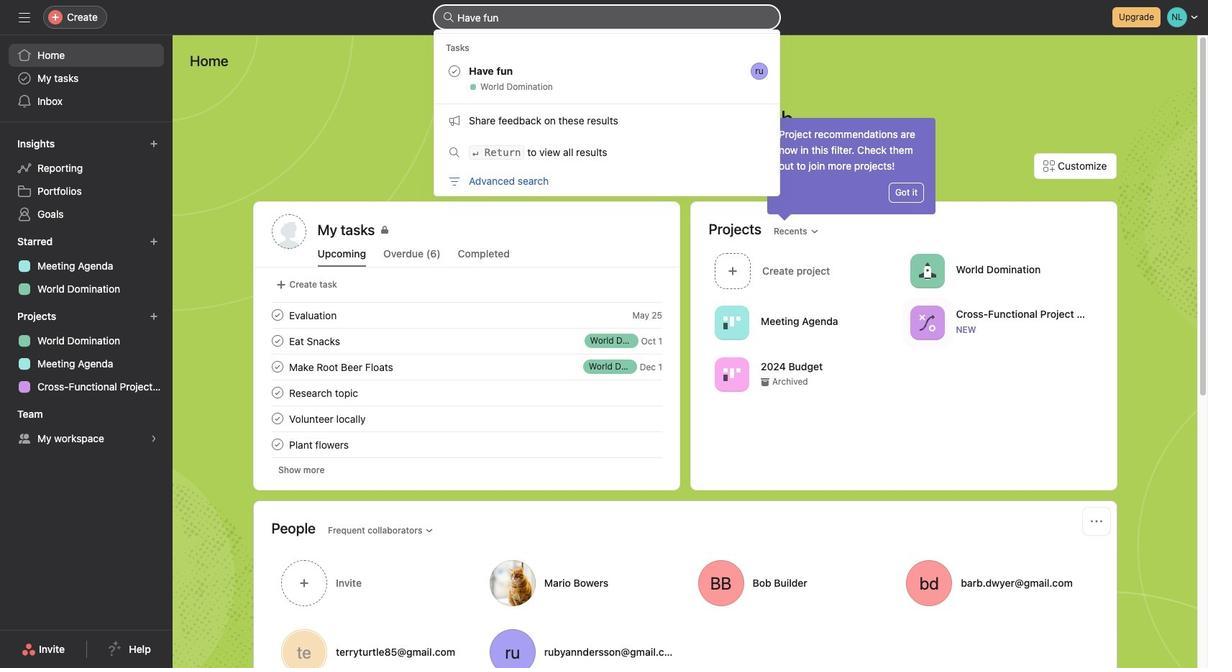 Task type: locate. For each thing, give the bounding box(es) containing it.
mark complete checkbox for fifth list item from the top of the page
[[269, 436, 286, 453]]

4 list item from the top
[[254, 380, 680, 406]]

mark complete image for mark complete option associated with 3rd list item from the bottom
[[269, 358, 286, 376]]

2 mark complete checkbox from the top
[[269, 384, 286, 402]]

4 mark complete checkbox from the top
[[269, 436, 286, 453]]

2 mark complete checkbox from the top
[[269, 358, 286, 376]]

4 mark complete image from the top
[[269, 436, 286, 453]]

2 mark complete image from the top
[[269, 410, 286, 427]]

3 list item from the top
[[254, 354, 680, 380]]

1 vertical spatial mark complete image
[[269, 410, 286, 427]]

projects element
[[0, 304, 173, 402]]

tooltip
[[768, 118, 936, 219]]

mark complete checkbox for first list item
[[269, 307, 286, 324]]

1 vertical spatial mark complete checkbox
[[269, 358, 286, 376]]

mark complete image
[[269, 332, 286, 350], [269, 358, 286, 376], [269, 384, 286, 402], [269, 436, 286, 453]]

Mark complete checkbox
[[269, 307, 286, 324], [269, 384, 286, 402], [269, 410, 286, 427], [269, 436, 286, 453]]

1 list item from the top
[[254, 302, 680, 328]]

prominent image
[[443, 12, 455, 23]]

global element
[[0, 35, 173, 122]]

None field
[[435, 6, 780, 29]]

teams element
[[0, 402, 173, 453]]

3 mark complete image from the top
[[269, 384, 286, 402]]

board image
[[724, 366, 741, 383]]

hide sidebar image
[[19, 12, 30, 23]]

1 mark complete checkbox from the top
[[269, 307, 286, 324]]

1 mark complete image from the top
[[269, 332, 286, 350]]

0 vertical spatial mark complete checkbox
[[269, 332, 286, 350]]

list item
[[254, 302, 680, 328], [254, 328, 680, 354], [254, 354, 680, 380], [254, 380, 680, 406], [254, 432, 680, 458]]

line_and_symbols image
[[919, 314, 936, 331]]

Mark complete checkbox
[[269, 332, 286, 350], [269, 358, 286, 376]]

2 mark complete image from the top
[[269, 358, 286, 376]]

new insights image
[[150, 140, 158, 148]]

mark complete image
[[269, 307, 286, 324], [269, 410, 286, 427]]

add items to starred image
[[150, 237, 158, 246]]

1 mark complete checkbox from the top
[[269, 332, 286, 350]]

0 vertical spatial mark complete image
[[269, 307, 286, 324]]

3 mark complete checkbox from the top
[[269, 410, 286, 427]]

2 list item from the top
[[254, 328, 680, 354]]



Task type: vqa. For each thing, say whether or not it's contained in the screenshot.
Close "image"
no



Task type: describe. For each thing, give the bounding box(es) containing it.
mark complete checkbox for fourth list item from the top of the page
[[269, 384, 286, 402]]

Search tasks, projects, and more text field
[[435, 6, 780, 29]]

mark complete image for fourth list item from the top of the page's mark complete checkbox
[[269, 384, 286, 402]]

5 list item from the top
[[254, 432, 680, 458]]

add profile photo image
[[272, 214, 306, 249]]

starred element
[[0, 229, 173, 304]]

mark complete checkbox for 4th list item from the bottom
[[269, 332, 286, 350]]

board image
[[724, 314, 741, 331]]

1 mark complete image from the top
[[269, 307, 286, 324]]

insights element
[[0, 131, 173, 229]]

see details, my workspace image
[[150, 435, 158, 443]]

mark complete image for mark complete option related to 4th list item from the bottom
[[269, 332, 286, 350]]

rocket image
[[919, 262, 936, 280]]

actions image
[[1091, 516, 1103, 527]]

mark complete checkbox for 3rd list item from the bottom
[[269, 358, 286, 376]]

mark complete image for fifth list item from the top of the page's mark complete checkbox
[[269, 436, 286, 453]]

new project or portfolio image
[[150, 312, 158, 321]]



